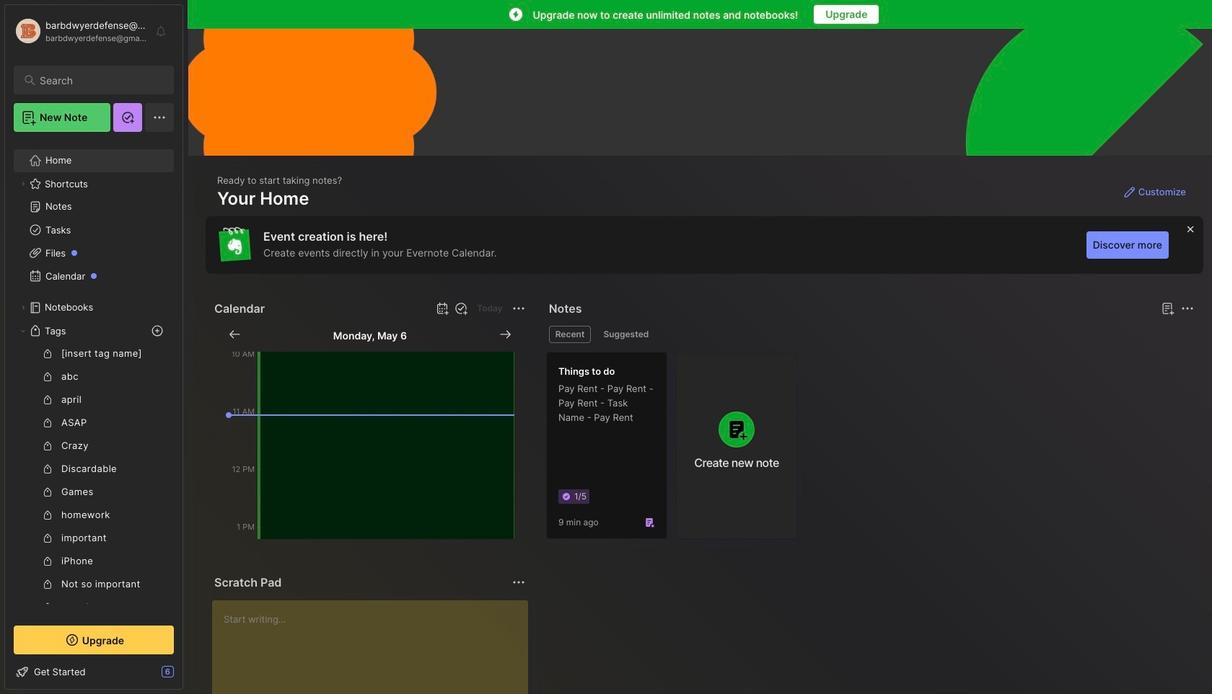 Task type: locate. For each thing, give the bounding box(es) containing it.
0 vertical spatial more actions image
[[1179, 300, 1196, 317]]

tab list
[[549, 326, 1192, 343]]

Search text field
[[40, 74, 161, 87]]

1 horizontal spatial more actions image
[[1179, 300, 1196, 317]]

new evernote calendar event image
[[434, 300, 451, 317]]

None search field
[[40, 71, 161, 89]]

More actions field
[[508, 299, 529, 319], [1177, 299, 1198, 319], [508, 573, 529, 593]]

0 horizontal spatial tab
[[549, 326, 591, 343]]

1 vertical spatial more actions image
[[510, 574, 527, 592]]

tab
[[549, 326, 591, 343], [597, 326, 655, 343]]

2 tab from the left
[[597, 326, 655, 343]]

more actions image
[[1179, 300, 1196, 317], [510, 574, 527, 592]]

new task image
[[454, 302, 468, 316]]

tree
[[5, 141, 183, 695]]

none search field inside main element
[[40, 71, 161, 89]]

1 horizontal spatial tab
[[597, 326, 655, 343]]

row group
[[546, 352, 806, 548]]

tree inside main element
[[5, 141, 183, 695]]

expand tags image
[[19, 327, 27, 335]]

group
[[14, 343, 174, 695]]

Choose date to view field
[[333, 326, 407, 343]]



Task type: vqa. For each thing, say whether or not it's contained in the screenshot.
Dropdown List menu containing View Upgrade Options
no



Task type: describe. For each thing, give the bounding box(es) containing it.
Help and Learning task checklist field
[[5, 661, 183, 684]]

expand notebooks image
[[19, 304, 27, 312]]

1 tab from the left
[[549, 326, 591, 343]]

click to collapse image
[[182, 668, 193, 685]]

Start writing… text field
[[224, 601, 527, 695]]

more actions image
[[510, 300, 527, 317]]

Account field
[[14, 17, 147, 45]]

main element
[[0, 0, 188, 695]]

0 horizontal spatial more actions image
[[510, 574, 527, 592]]

group inside main element
[[14, 343, 174, 695]]



